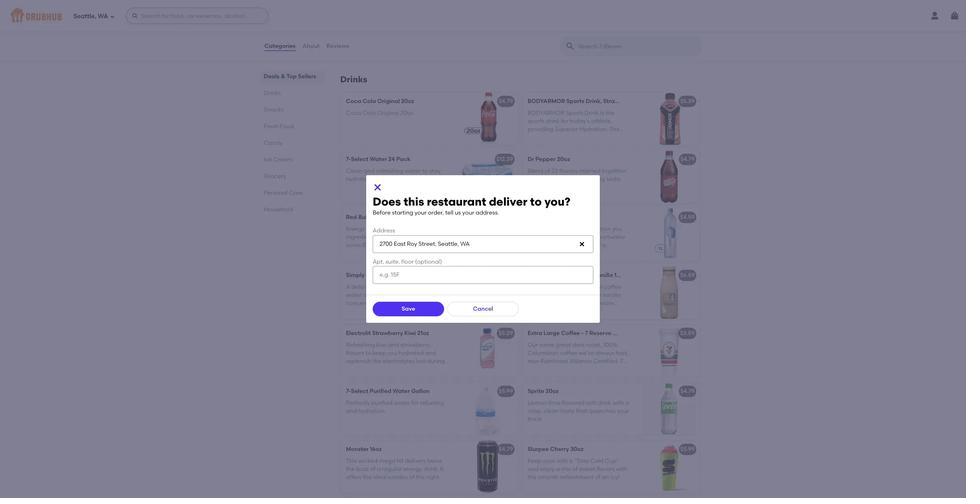 Task type: vqa. For each thing, say whether or not it's contained in the screenshot.
$20.99
no



Task type: describe. For each thing, give the bounding box(es) containing it.
you inside refreshing kiwi and strawberry flavors to keep you hydrated and replenish the electrolytes lost during exercise.
[[387, 350, 397, 356]]

a
[[346, 283, 350, 290]]

a left rich
[[547, 308, 551, 315]]

to inside funyuns® onion flavored rings are a deliciously different snack that's fun to eat, with a crisp texture and zesty onion flavor
[[356, 39, 362, 46]]

ice cream
[[264, 156, 293, 163]]

of left an at right
[[595, 474, 600, 481]]

purified
[[371, 399, 393, 406]]

of inside discover a creamy blend of coffee and milk, mixed with divine vanilla flavor. the finest arabica beans create a rich and undeniably luscious beverage.
[[597, 283, 603, 290]]

$3.59
[[680, 330, 695, 337]]

tell
[[445, 209, 453, 216]]

0 vertical spatial from
[[425, 283, 438, 290]]

personal
[[264, 189, 288, 196]]

extra large coffee - 7 reserve colombian 24oz image
[[639, 325, 700, 377]]

bodyarmor sports drink, strawberry banana 28oz image
[[639, 93, 700, 145]]

electrolit strawberry kiwi 21oz
[[346, 330, 429, 337]]

7- for 7-select purified water gallon
[[346, 388, 351, 395]]

the inside refreshing kiwi and strawberry flavors to keep you hydrated and replenish the electrolytes lost during exercise.
[[372, 358, 381, 365]]

24oz
[[645, 330, 658, 337]]

with up mix
[[556, 457, 568, 464]]

coca cola original 20oz image
[[457, 93, 518, 145]]

strawberry
[[400, 341, 430, 348]]

reviews
[[327, 43, 349, 49]]

that
[[576, 408, 587, 414]]

hydrated inside refreshing kiwi and strawberry flavors to keep you hydrated and replenish the electrolytes lost during exercise.
[[399, 350, 424, 356]]

1 horizontal spatial strawberry
[[603, 98, 634, 105]]

28oz
[[659, 98, 672, 105]]

floor
[[401, 258, 414, 265]]

colombian
[[613, 330, 644, 337]]

and inside energy drink containing highly quality ingredients of caffeine, taurine, some b-group vitamins, and sugars.
[[413, 242, 424, 249]]

some
[[346, 242, 361, 249]]

a up fun at the top left
[[346, 31, 350, 38]]

fresh food tab
[[264, 122, 321, 131]]

12oz
[[370, 214, 382, 221]]

lost
[[416, 358, 426, 365]]

deliver
[[489, 195, 527, 209]]

preservtives
[[370, 292, 403, 298]]

pure
[[557, 250, 570, 257]]

ice
[[264, 156, 272, 163]]

$4.59
[[680, 214, 695, 221]]

top
[[287, 73, 297, 80]]

0 horizontal spatial svg image
[[110, 14, 115, 19]]

crisp inside funyuns® onion flavored rings are a deliciously different snack that's fun to eat, with a crisp texture and zesty onion flavor
[[393, 39, 407, 46]]

of up refreshment on the bottom right of page
[[572, 466, 578, 472]]

seattle, wa
[[73, 12, 108, 20]]

$5.39
[[680, 98, 695, 105]]

0 vertical spatial water
[[370, 156, 387, 163]]

cup"
[[605, 457, 619, 464]]

1 vertical spatial cola
[[363, 109, 376, 116]]

mixed
[[554, 292, 571, 298]]

with inside lemon-lime flavored soft drink with a crisp, clean taste that quenches your thirst.
[[613, 399, 624, 406]]

main navigation navigation
[[0, 0, 966, 32]]

1 horizontal spatial svg image
[[373, 183, 382, 192]]

and down finest
[[564, 308, 575, 315]]

replenish
[[346, 358, 371, 365]]

crisp inside 'purity you can taste; hydration you can feel. vapor distilled smartwater with added electrolytes for a distinctive pure and crisp taste.'
[[583, 250, 597, 257]]

order,
[[428, 209, 444, 216]]

and inside 'purity you can taste; hydration you can feel. vapor distilled smartwater with added electrolytes for a distinctive pure and crisp taste.'
[[571, 250, 582, 257]]

purified
[[370, 388, 391, 395]]

7- for 7-select water 24 pack
[[346, 156, 351, 163]]

zesty
[[346, 47, 360, 54]]

$4.79 for coca cola original 20oz
[[499, 98, 513, 105]]

keep
[[528, 457, 542, 464]]

funyuns onion flavored rings 6oz image
[[457, 6, 518, 59]]

address.
[[476, 209, 499, 216]]

1 coca from the top
[[346, 98, 361, 105]]

sellers
[[298, 73, 316, 80]]

save button
[[373, 302, 444, 316]]

of inside blend of 23 flavors married together to form a pefectly refreshing soda.
[[545, 167, 550, 174]]

a left mix
[[556, 466, 560, 472]]

the
[[546, 300, 556, 307]]

smartwater
[[593, 234, 625, 240]]

kiwi
[[404, 330, 416, 337]]

with up icy!
[[616, 466, 628, 472]]

flavored
[[562, 399, 585, 406]]

exercise.
[[346, 366, 370, 373]]

blend of 23 flavors married together to form a pefectly refreshing soda.
[[528, 167, 626, 182]]

pefectly
[[554, 176, 576, 182]]

a inside 'purity you can taste; hydration you can feel. vapor distilled smartwater with added electrolytes for a distinctive pure and crisp taste.'
[[602, 242, 606, 249]]

crisp,
[[528, 408, 542, 414]]

divine
[[585, 292, 601, 298]]

energy
[[346, 225, 365, 232]]

for inside perfectly purified water for refueling and hydration.
[[411, 399, 419, 406]]

snacks
[[264, 106, 284, 113]]

you?
[[544, 195, 570, 209]]

flavors inside refreshing kiwi and strawberry flavors to keep you hydrated and replenish the electrolytes lost during exercise.
[[346, 350, 364, 356]]

flavor
[[378, 47, 393, 54]]

reviews button
[[326, 32, 350, 61]]

1 vertical spatial can
[[528, 234, 538, 240]]

dr pepper 20oz image
[[639, 151, 700, 203]]

quality
[[430, 225, 449, 232]]

1 coca cola original 20oz from the top
[[346, 98, 414, 105]]

sprite
[[528, 388, 544, 395]]

personal care
[[264, 189, 303, 196]]

with inside funyuns® onion flavored rings are a deliciously different snack that's fun to eat, with a crisp texture and zesty onion flavor
[[375, 39, 387, 46]]

-
[[581, 330, 584, 337]]

does this restaurant deliver to you? before starting your order, tell us your address.
[[373, 195, 570, 216]]

refreshing kiwi and strawberry flavors to keep you hydrated and replenish the electrolytes lost during exercise.
[[346, 341, 445, 373]]

magnifying glass icon image
[[565, 41, 575, 51]]

a up mixed
[[553, 283, 556, 290]]

$4.79 for blend of 23 flavors married together to form a pefectly refreshing soda.
[[680, 156, 695, 163]]

select for purified
[[351, 388, 368, 395]]

(optional)
[[415, 258, 442, 265]]

1 horizontal spatial water
[[393, 388, 410, 395]]

$12.39
[[496, 156, 513, 163]]

hydration
[[585, 225, 611, 232]]

candy tab
[[264, 139, 321, 147]]

cold
[[590, 457, 604, 464]]

restaurant
[[427, 195, 486, 209]]

electrolytes inside 'purity you can taste; hydration you can feel. vapor distilled smartwater with added electrolytes for a distinctive pure and crisp taste.'
[[560, 242, 592, 249]]

sweet
[[579, 466, 595, 472]]

slurpee cherry 30oz image
[[639, 441, 700, 493]]

$5.99 for lemon-
[[499, 388, 513, 395]]

2 coca from the top
[[346, 109, 361, 116]]

quenches
[[589, 408, 616, 414]]

24
[[388, 156, 395, 163]]

and up "during"
[[425, 350, 436, 356]]

starbucks frappuccino vanilla 13.7oz image
[[639, 267, 700, 319]]

soda.
[[607, 176, 622, 182]]

$4.79 for lemon-lime flavored soft drink with a crisp, clean taste that quenches your thirst.
[[680, 388, 695, 395]]

drink,
[[586, 98, 602, 105]]

vapor
[[552, 234, 569, 240]]

red
[[346, 214, 357, 221]]

svg image inside main navigation navigation
[[132, 13, 138, 19]]

and up flavor.
[[528, 292, 539, 298]]

a down different
[[388, 39, 392, 46]]

bull
[[358, 214, 369, 221]]

rings
[[421, 23, 436, 29]]

discover a creamy blend of coffee and milk, mixed with divine vanilla flavor. the finest arabica beans create a rich and undeniably luscious beverage.
[[528, 283, 630, 323]]

before
[[373, 209, 391, 216]]

refueling
[[420, 399, 444, 406]]

drink inside lemon-lime flavored soft drink with a crisp, clean taste that quenches your thirst.
[[598, 399, 611, 406]]

7-select purified water gallon image
[[457, 383, 518, 435]]

bodyarmor sports drink, strawberry banana 28oz
[[528, 98, 672, 105]]

drinks inside tab
[[264, 90, 281, 97]]

taurine,
[[411, 234, 433, 240]]

categories button
[[264, 32, 296, 61]]

and inside funyuns® onion flavored rings are a deliciously different snack that's fun to eat, with a crisp texture and zesty onion flavor
[[429, 39, 440, 46]]

to inside blend of 23 flavors married together to form a pefectly refreshing soda.
[[528, 176, 533, 182]]

us
[[455, 209, 461, 216]]

categories
[[264, 43, 296, 49]]

perfectly purified water for refueling and hydration.
[[346, 399, 444, 414]]

0 vertical spatial drinks
[[340, 74, 367, 85]]

taste.
[[598, 250, 613, 257]]

dr pepper 20oz
[[528, 156, 570, 163]]



Task type: locate. For each thing, give the bounding box(es) containing it.
with up flavor on the top of page
[[375, 39, 387, 46]]

monster 16oz image
[[457, 441, 518, 493]]

1 horizontal spatial the
[[528, 474, 537, 481]]

simply orange juice 52oz
[[346, 272, 418, 279]]

for inside 'purity you can taste; hydration you can feel. vapor distilled smartwater with added electrolytes for a distinctive pure and crisp taste.'
[[594, 242, 601, 249]]

1 vertical spatial drinks
[[264, 90, 281, 97]]

the left smooth
[[528, 474, 537, 481]]

fresh food
[[264, 123, 294, 130]]

0 vertical spatial can
[[556, 225, 566, 232]]

1 vertical spatial electrolytes
[[383, 358, 415, 365]]

water down a
[[346, 292, 362, 298]]

7- up perfectly
[[346, 388, 351, 395]]

select up perfectly
[[351, 388, 368, 395]]

1 vertical spatial from
[[427, 292, 440, 298]]

0 vertical spatial the
[[372, 358, 381, 365]]

refreshing
[[376, 167, 404, 174], [578, 176, 605, 182]]

0 vertical spatial coca
[[346, 98, 361, 105]]

7
[[585, 330, 588, 337]]

from right not
[[427, 292, 440, 298]]

1 vertical spatial svg image
[[373, 183, 382, 192]]

and down keep at the bottom right of the page
[[528, 466, 539, 472]]

refreshing inside the clean and refreshing water to stay hydrated all day.
[[376, 167, 404, 174]]

0 vertical spatial refreshing
[[376, 167, 404, 174]]

flavors inside blend of 23 flavors married together to form a pefectly refreshing soda.
[[559, 167, 577, 174]]

hydrated down strawberry
[[399, 350, 424, 356]]

0 horizontal spatial your
[[415, 209, 427, 216]]

0 horizontal spatial refreshing
[[376, 167, 404, 174]]

of inside energy drink containing highly quality ingredients of caffeine, taurine, some b-group vitamins, and sugars.
[[378, 234, 384, 240]]

2 coca cola original 20oz from the top
[[346, 109, 413, 116]]

select
[[351, 156, 368, 163], [351, 388, 368, 395]]

0 horizontal spatial water
[[370, 156, 387, 163]]

0 horizontal spatial can
[[528, 234, 538, 240]]

are
[[437, 23, 446, 29]]

1 vertical spatial $5.99
[[499, 388, 513, 395]]

crisp left taste.
[[583, 250, 597, 257]]

ingredients
[[346, 234, 377, 240]]

0 horizontal spatial crisp
[[393, 39, 407, 46]]

water inside the clean and refreshing water to stay hydrated all day.
[[405, 167, 421, 174]]

svg image
[[950, 11, 960, 21], [110, 14, 115, 19]]

to inside refreshing kiwi and strawberry flavors to keep you hydrated and replenish the electrolytes lost during exercise.
[[366, 350, 371, 356]]

and inside the clean and refreshing water to stay hydrated all day.
[[364, 167, 375, 174]]

grocery tab
[[264, 172, 321, 180]]

2 vertical spatial flavors
[[597, 466, 615, 472]]

onion
[[378, 23, 394, 29]]

with up distinctive
[[528, 242, 539, 249]]

clean
[[544, 408, 559, 414]]

and down 'taurine,'
[[413, 242, 424, 249]]

&
[[281, 73, 285, 80]]

you up feel. at top right
[[545, 225, 555, 232]]

a down 23
[[549, 176, 553, 182]]

a up taste.
[[602, 242, 606, 249]]

water down pack
[[405, 167, 421, 174]]

drinks down the zesty
[[340, 74, 367, 85]]

and inside keep cool with a "stay cold cup" and enjoy a mix of sweet flavors with the smooth refreshment of an icy!
[[528, 466, 539, 472]]

clean and refreshing water to stay hydrated all day.
[[346, 167, 441, 182]]

electrolit strawberry kiwi 21oz image
[[457, 325, 518, 377]]

1 horizontal spatial hydrated
[[399, 350, 424, 356]]

household tab
[[264, 205, 321, 214]]

svg image down all at the left
[[373, 183, 382, 192]]

e,g. 555 Main St, New York NY 10018 search field
[[373, 235, 593, 253]]

to left keep at the left of page
[[366, 350, 371, 356]]

2 vertical spatial $5.99
[[680, 446, 695, 453]]

a inside blend of 23 flavors married together to form a pefectly refreshing soda.
[[549, 176, 553, 182]]

1 vertical spatial drink
[[598, 399, 611, 406]]

ice cream tab
[[264, 155, 321, 164]]

flavors inside keep cool with a "stay cold cup" and enjoy a mix of sweet flavors with the smooth refreshment of an icy!
[[597, 466, 615, 472]]

1 horizontal spatial crisp
[[583, 250, 597, 257]]

sprite 20oz image
[[639, 383, 700, 435]]

extra
[[528, 330, 542, 337]]

2 select from the top
[[351, 388, 368, 395]]

perfectly
[[346, 399, 370, 406]]

soft
[[586, 399, 596, 406]]

1 vertical spatial flavors
[[346, 350, 364, 356]]

electrolytes
[[560, 242, 592, 249], [383, 358, 415, 365]]

drinks tab
[[264, 89, 321, 97]]

for up taste.
[[594, 242, 601, 249]]

energy drink containing highly quality ingredients of caffeine, taurine, some b-group vitamins, and sugars.
[[346, 225, 449, 249]]

7-
[[346, 156, 351, 163], [346, 388, 351, 395]]

to
[[356, 39, 362, 46], [422, 167, 428, 174], [528, 176, 533, 182], [530, 195, 542, 209], [366, 350, 371, 356]]

snacks tab
[[264, 105, 321, 114]]

your down this
[[415, 209, 427, 216]]

funyuns® onion flavored rings are a deliciously different snack that's fun to eat, with a crisp texture and zesty onion flavor
[[346, 23, 446, 54]]

your
[[415, 209, 427, 216], [462, 209, 474, 216], [617, 408, 629, 414]]

1 vertical spatial coca cola original 20oz
[[346, 109, 413, 116]]

that's
[[423, 31, 439, 38]]

water down 7-select purified water gallon
[[394, 399, 410, 406]]

1 horizontal spatial drinks
[[340, 74, 367, 85]]

0 vertical spatial crisp
[[393, 39, 407, 46]]

with up quenches at the bottom right
[[613, 399, 624, 406]]

hydrated down clean
[[346, 176, 371, 182]]

1 horizontal spatial drink
[[598, 399, 611, 406]]

refreshing down "married"
[[578, 176, 605, 182]]

smartwater 1l image
[[639, 209, 700, 261]]

electrolytes down keep at the left of page
[[383, 358, 415, 365]]

cola
[[363, 98, 376, 105], [363, 109, 376, 116]]

0 vertical spatial for
[[594, 242, 601, 249]]

1 horizontal spatial you
[[545, 225, 555, 232]]

deliciously
[[351, 31, 380, 38]]

0 vertical spatial water
[[405, 167, 421, 174]]

strawberry up the kiwi
[[372, 330, 403, 337]]

$5.99 for purity
[[499, 214, 513, 221]]

1 vertical spatial coca
[[346, 109, 361, 116]]

0 horizontal spatial drinks
[[264, 90, 281, 97]]

electrolytes inside refreshing kiwi and strawberry flavors to keep you hydrated and replenish the electrolytes lost during exercise.
[[383, 358, 415, 365]]

1 vertical spatial strawberry
[[372, 330, 403, 337]]

distilled
[[570, 234, 591, 240]]

orange
[[377, 283, 397, 290]]

e,g. 15F search field
[[373, 266, 593, 284]]

snack
[[406, 31, 422, 38]]

this
[[404, 195, 424, 209]]

1 7- from the top
[[346, 156, 351, 163]]

1 vertical spatial refreshing
[[578, 176, 605, 182]]

select up clean
[[351, 156, 368, 163]]

household
[[264, 206, 293, 213]]

starbucks
[[528, 272, 556, 279]]

hydrated
[[346, 176, 371, 182], [399, 350, 424, 356]]

and down that's
[[429, 39, 440, 46]]

address
[[373, 227, 395, 234]]

creamy
[[558, 283, 579, 290]]

your for does
[[462, 209, 474, 216]]

with inside 'purity you can taste; hydration you can feel. vapor distilled smartwater with added electrolytes for a distinctive pure and crisp taste.'
[[528, 242, 539, 249]]

to inside the clean and refreshing water to stay hydrated all day.
[[422, 167, 428, 174]]

simply orange juice 52oz image
[[457, 267, 518, 319]]

refreshing
[[346, 341, 375, 348]]

eat,
[[363, 39, 374, 46]]

with
[[375, 39, 387, 46], [528, 242, 539, 249], [572, 292, 584, 298], [613, 399, 624, 406], [556, 457, 568, 464], [616, 466, 628, 472]]

your inside lemon-lime flavored soft drink with a crisp, clean taste that quenches your thirst.
[[617, 408, 629, 414]]

monster
[[346, 446, 369, 453]]

1 vertical spatial for
[[411, 399, 419, 406]]

stay
[[429, 167, 441, 174]]

drinks down deals
[[264, 90, 281, 97]]

personal care tab
[[264, 189, 321, 197]]

drink down 12oz in the left top of the page
[[366, 225, 380, 232]]

0 horizontal spatial for
[[411, 399, 419, 406]]

and right the kiwi
[[388, 341, 399, 348]]

sprite 20oz
[[528, 388, 559, 395]]

fun
[[346, 39, 355, 46]]

and down perfectly
[[346, 408, 357, 414]]

lemon-
[[528, 399, 549, 406]]

electrolytes down distilled
[[560, 242, 592, 249]]

flavors up pefectly
[[559, 167, 577, 174]]

can down purity
[[528, 234, 538, 240]]

0 horizontal spatial flavors
[[346, 350, 364, 356]]

drink up quenches at the bottom right
[[598, 399, 611, 406]]

strawberry right drink,
[[603, 98, 634, 105]]

coca cola original 20oz
[[346, 98, 414, 105], [346, 109, 413, 116]]

1 vertical spatial 7-
[[346, 388, 351, 395]]

0 vertical spatial drink
[[366, 225, 380, 232]]

a up mix
[[569, 457, 573, 464]]

0 vertical spatial original
[[377, 98, 400, 105]]

water inside a delicious orange juice free from water or preservtives and not from concentrate.
[[346, 292, 362, 298]]

1 vertical spatial the
[[528, 474, 537, 481]]

highly
[[412, 225, 429, 232]]

you
[[545, 225, 555, 232], [612, 225, 622, 232], [387, 350, 397, 356]]

and right pure
[[571, 250, 582, 257]]

to down blend
[[528, 176, 533, 182]]

of up divine
[[597, 283, 603, 290]]

day.
[[380, 176, 392, 182]]

with inside discover a creamy blend of coffee and milk, mixed with divine vanilla flavor. the finest arabica beans create a rich and undeniably luscious beverage.
[[572, 292, 584, 298]]

of left 23
[[545, 167, 550, 174]]

2 7- from the top
[[346, 388, 351, 395]]

deals & top sellers
[[264, 73, 316, 80]]

0 horizontal spatial the
[[372, 358, 381, 365]]

flavors
[[559, 167, 577, 174], [346, 350, 364, 356], [597, 466, 615, 472]]

drink inside energy drink containing highly quality ingredients of caffeine, taurine, some b-group vitamins, and sugars.
[[366, 225, 380, 232]]

0 vertical spatial select
[[351, 156, 368, 163]]

0 horizontal spatial you
[[387, 350, 397, 356]]

1 horizontal spatial for
[[594, 242, 601, 249]]

dr
[[528, 156, 534, 163]]

0 vertical spatial $5.99
[[499, 214, 513, 221]]

the down keep at the left of page
[[372, 358, 381, 365]]

vitamins,
[[386, 242, 412, 249]]

of up group
[[378, 234, 384, 240]]

coca
[[346, 98, 361, 105], [346, 109, 361, 116]]

1 vertical spatial select
[[351, 388, 368, 395]]

1 horizontal spatial refreshing
[[578, 176, 605, 182]]

1 vertical spatial crisp
[[583, 250, 597, 257]]

"stay
[[574, 457, 589, 464]]

svg image
[[132, 13, 138, 19], [373, 183, 382, 192], [579, 241, 585, 247]]

0 vertical spatial electrolytes
[[560, 242, 592, 249]]

1 vertical spatial hydrated
[[399, 350, 424, 356]]

1 horizontal spatial flavors
[[559, 167, 577, 174]]

blend
[[580, 283, 596, 290]]

for down gallon
[[411, 399, 419, 406]]

sports
[[566, 98, 584, 105]]

2 vertical spatial water
[[394, 399, 410, 406]]

red bull 12oz image
[[457, 209, 518, 261]]

refreshing inside blend of 23 flavors married together to form a pefectly refreshing soda.
[[578, 176, 605, 182]]

0 vertical spatial 7-
[[346, 156, 351, 163]]

to left stay
[[422, 167, 428, 174]]

your right us
[[462, 209, 474, 216]]

2 horizontal spatial svg image
[[579, 241, 585, 247]]

1 horizontal spatial your
[[462, 209, 474, 216]]

0 vertical spatial hydrated
[[346, 176, 371, 182]]

7- up clean
[[346, 156, 351, 163]]

to left you?
[[530, 195, 542, 209]]

7-select water 24 pack image
[[457, 151, 518, 203]]

a inside lemon-lime flavored soft drink with a crisp, clean taste that quenches your thirst.
[[626, 399, 629, 406]]

and down juice
[[404, 292, 415, 298]]

bodyarmor
[[528, 98, 565, 105]]

juice
[[389, 272, 404, 279]]

not
[[417, 292, 426, 298]]

of
[[545, 167, 550, 174], [378, 234, 384, 240], [597, 283, 603, 290], [572, 466, 578, 472], [595, 474, 600, 481]]

1 vertical spatial water
[[393, 388, 410, 395]]

pepper
[[535, 156, 556, 163]]

1 vertical spatial water
[[346, 292, 362, 298]]

lemon-lime flavored soft drink with a crisp, clean taste that quenches your thirst.
[[528, 399, 629, 423]]

wa
[[98, 12, 108, 20]]

0 horizontal spatial hydrated
[[346, 176, 371, 182]]

0 horizontal spatial drink
[[366, 225, 380, 232]]

svg image right 'wa'
[[132, 13, 138, 19]]

2 horizontal spatial flavors
[[597, 466, 615, 472]]

create
[[528, 308, 546, 315]]

deals & top sellers tab
[[264, 72, 321, 81]]

1 horizontal spatial svg image
[[950, 11, 960, 21]]

1 horizontal spatial can
[[556, 225, 566, 232]]

select for water
[[351, 156, 368, 163]]

with up arabica
[[572, 292, 584, 298]]

hydrated inside the clean and refreshing water to stay hydrated all day.
[[346, 176, 371, 182]]

water left 24
[[370, 156, 387, 163]]

2 horizontal spatial your
[[617, 408, 629, 414]]

$5.99
[[499, 214, 513, 221], [499, 388, 513, 395], [680, 446, 695, 453]]

undeniably
[[576, 308, 607, 315]]

texture
[[408, 39, 427, 46]]

a delicious orange juice free from water or preservtives and not from concentrate.
[[346, 283, 440, 307]]

0 vertical spatial cola
[[363, 98, 376, 105]]

the inside keep cool with a "stay cold cup" and enjoy a mix of sweet flavors with the smooth refreshment of an icy!
[[528, 474, 537, 481]]

flavors up the replenish
[[346, 350, 364, 356]]

you right keep at the left of page
[[387, 350, 397, 356]]

seattle,
[[73, 12, 96, 20]]

during
[[427, 358, 445, 365]]

purity
[[528, 225, 543, 232]]

water up perfectly purified water for refueling and hydration.
[[393, 388, 410, 395]]

discover
[[528, 283, 551, 290]]

0 horizontal spatial strawberry
[[372, 330, 403, 337]]

your right quenches at the bottom right
[[617, 408, 629, 414]]

you up smartwater
[[612, 225, 622, 232]]

0 vertical spatial svg image
[[132, 13, 138, 19]]

cream
[[274, 156, 293, 163]]

0 horizontal spatial electrolytes
[[383, 358, 415, 365]]

can up vapor
[[556, 225, 566, 232]]

starbucks frappuccino vanilla 13.7oz
[[528, 272, 631, 279]]

about button
[[302, 32, 320, 61]]

2 vertical spatial svg image
[[579, 241, 585, 247]]

all
[[372, 176, 379, 182]]

clean
[[346, 167, 362, 174]]

flavor.
[[528, 300, 544, 307]]

and inside perfectly purified water for refueling and hydration.
[[346, 408, 357, 414]]

0 vertical spatial strawberry
[[603, 98, 634, 105]]

from up not
[[425, 283, 438, 290]]

2 horizontal spatial you
[[612, 225, 622, 232]]

to inside does this restaurant deliver to you? before starting your order, tell us your address.
[[530, 195, 542, 209]]

your for lemon-
[[617, 408, 629, 414]]

a right soft
[[626, 399, 629, 406]]

and up all at the left
[[364, 167, 375, 174]]

to right fun at the top left
[[356, 39, 362, 46]]

together
[[602, 167, 626, 174]]

flavors up an at right
[[597, 466, 615, 472]]

52oz
[[405, 272, 418, 279]]

1 vertical spatial original
[[377, 109, 399, 116]]

cool
[[543, 457, 555, 464]]

and inside a delicious orange juice free from water or preservtives and not from concentrate.
[[404, 292, 415, 298]]

svg image down distilled
[[579, 241, 585, 247]]

crisp down different
[[393, 39, 407, 46]]

water inside perfectly purified water for refueling and hydration.
[[394, 399, 410, 406]]

0 horizontal spatial svg image
[[132, 13, 138, 19]]

1 select from the top
[[351, 156, 368, 163]]

the
[[372, 358, 381, 365], [528, 474, 537, 481]]

hydration.
[[358, 408, 386, 414]]

form
[[535, 176, 548, 182]]

1 horizontal spatial electrolytes
[[560, 242, 592, 249]]

0 vertical spatial flavors
[[559, 167, 577, 174]]

large
[[544, 330, 560, 337]]

refreshing up day.
[[376, 167, 404, 174]]

0 vertical spatial coca cola original 20oz
[[346, 98, 414, 105]]



